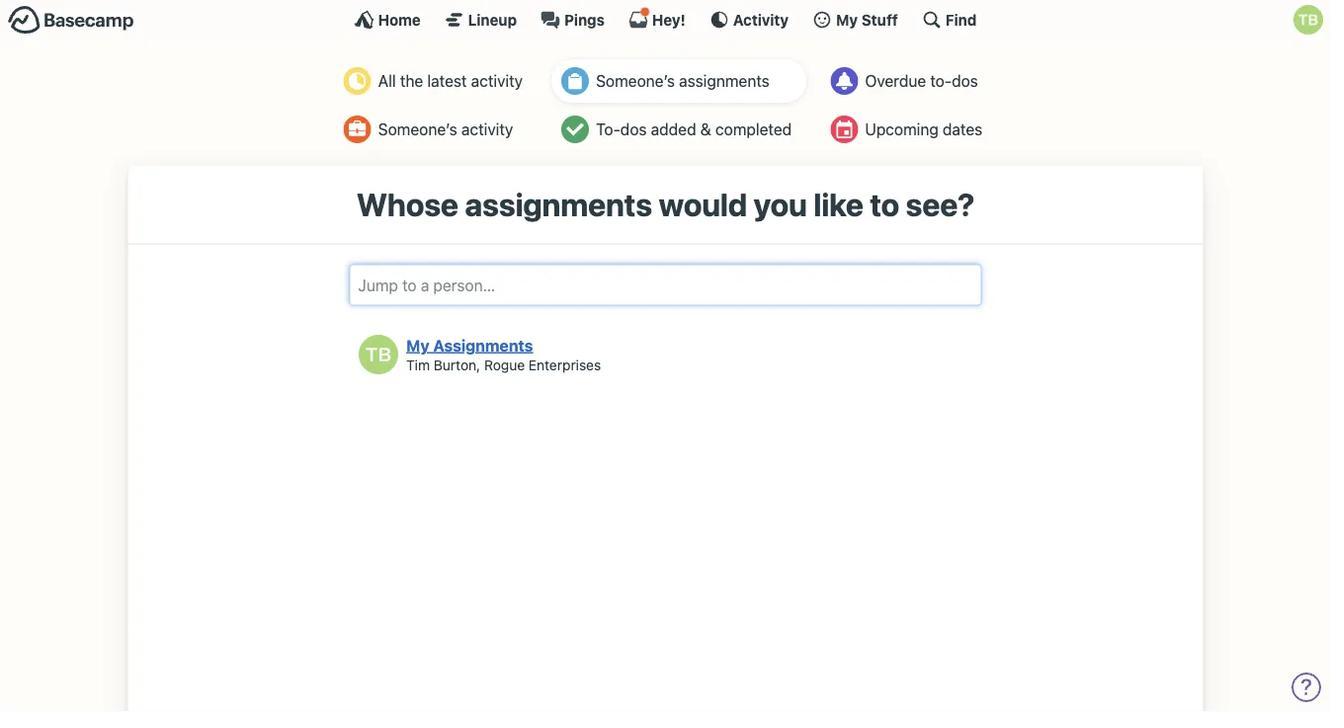 Task type: vqa. For each thing, say whether or not it's contained in the screenshot.
person report image
yes



Task type: describe. For each thing, give the bounding box(es) containing it.
dates
[[943, 120, 983, 139]]

1 horizontal spatial dos
[[952, 72, 978, 90]]

whose assignments would you like to see?
[[357, 186, 975, 223]]

completed
[[716, 120, 792, 139]]

activity
[[733, 11, 789, 28]]

pings
[[564, 11, 605, 28]]

someone's for someone's activity
[[378, 120, 457, 139]]

tim burton, rogue enterprises image
[[359, 335, 398, 375]]

tim burton image
[[1294, 5, 1324, 35]]

1 vertical spatial dos
[[621, 120, 647, 139]]

to-
[[596, 120, 621, 139]]

upcoming dates link
[[821, 108, 998, 151]]

overdue to-dos link
[[821, 59, 998, 103]]

lineup
[[468, 11, 517, 28]]

tim
[[406, 357, 430, 373]]

would
[[659, 186, 747, 223]]

find button
[[922, 10, 977, 30]]

you
[[754, 186, 807, 223]]

all the latest activity
[[378, 72, 523, 90]]

burton,
[[434, 357, 481, 373]]

Jump to a person… text field
[[349, 264, 982, 306]]

someone's assignments link
[[552, 59, 807, 103]]

someone's for someone's assignments
[[596, 72, 675, 90]]

my stuff
[[836, 11, 898, 28]]

all the latest activity link
[[334, 59, 538, 103]]

latest
[[427, 72, 467, 90]]

my stuff button
[[813, 10, 898, 30]]

to-
[[930, 72, 952, 90]]

the
[[400, 72, 423, 90]]

home link
[[354, 10, 421, 30]]

person report image
[[344, 116, 371, 143]]

0 vertical spatial activity
[[471, 72, 523, 90]]

my for stuff
[[836, 11, 858, 28]]

someone's assignments
[[596, 72, 770, 90]]

like
[[814, 186, 864, 223]]

upcoming
[[865, 120, 939, 139]]

someone's activity
[[378, 120, 513, 139]]

stuff
[[862, 11, 898, 28]]

overdue
[[865, 72, 926, 90]]



Task type: locate. For each thing, give the bounding box(es) containing it.
0 horizontal spatial assignments
[[465, 186, 652, 223]]

my up 'tim'
[[406, 336, 430, 355]]

schedule image
[[831, 116, 858, 143]]

0 horizontal spatial my
[[406, 336, 430, 355]]

assignment image
[[562, 67, 589, 95]]

whose
[[357, 186, 459, 223]]

overdue to-dos
[[865, 72, 978, 90]]

see?
[[906, 186, 975, 223]]

0 horizontal spatial dos
[[621, 120, 647, 139]]

assignments
[[679, 72, 770, 90], [465, 186, 652, 223]]

rogue
[[484, 357, 525, 373]]

lineup link
[[445, 10, 517, 30]]

to
[[870, 186, 900, 223]]

activity
[[471, 72, 523, 90], [461, 120, 513, 139]]

enterprises
[[529, 357, 601, 373]]

assignments up &
[[679, 72, 770, 90]]

assignments for whose
[[465, 186, 652, 223]]

my inside popup button
[[836, 11, 858, 28]]

1 vertical spatial assignments
[[465, 186, 652, 223]]

my assignments tim burton,        rogue enterprises
[[406, 336, 601, 373]]

to-dos added & completed
[[596, 120, 792, 139]]

0 horizontal spatial someone's
[[378, 120, 457, 139]]

1 vertical spatial my
[[406, 336, 430, 355]]

someone's
[[596, 72, 675, 90], [378, 120, 457, 139]]

someone's activity link
[[334, 108, 538, 151]]

1 vertical spatial activity
[[461, 120, 513, 139]]

activity report image
[[344, 67, 371, 95]]

hey! button
[[629, 7, 686, 30]]

find
[[946, 11, 977, 28]]

assignments for someone's
[[679, 72, 770, 90]]

activity inside 'link'
[[461, 120, 513, 139]]

todo image
[[562, 116, 589, 143]]

0 vertical spatial assignments
[[679, 72, 770, 90]]

all
[[378, 72, 396, 90]]

0 vertical spatial my
[[836, 11, 858, 28]]

someone's inside 'link'
[[378, 120, 457, 139]]

activity right latest on the top left of the page
[[471, 72, 523, 90]]

upcoming dates
[[865, 120, 983, 139]]

pings button
[[541, 10, 605, 30]]

1 vertical spatial someone's
[[378, 120, 457, 139]]

hey!
[[652, 11, 686, 28]]

dos left added
[[621, 120, 647, 139]]

someone's down the
[[378, 120, 457, 139]]

added
[[651, 120, 696, 139]]

0 vertical spatial dos
[[952, 72, 978, 90]]

1 horizontal spatial my
[[836, 11, 858, 28]]

1 horizontal spatial someone's
[[596, 72, 675, 90]]

someone's up to-
[[596, 72, 675, 90]]

switch accounts image
[[8, 5, 134, 36]]

dos up dates
[[952, 72, 978, 90]]

0 vertical spatial someone's
[[596, 72, 675, 90]]

1 horizontal spatial assignments
[[679, 72, 770, 90]]

&
[[701, 120, 712, 139]]

reports image
[[831, 67, 858, 95]]

assignments down todo image
[[465, 186, 652, 223]]

to-dos added & completed link
[[552, 108, 807, 151]]

main element
[[0, 0, 1331, 39]]

assignments
[[433, 336, 533, 355]]

my inside my assignments tim burton,        rogue enterprises
[[406, 336, 430, 355]]

my for assignments
[[406, 336, 430, 355]]

home
[[378, 11, 421, 28]]

my
[[836, 11, 858, 28], [406, 336, 430, 355]]

activity down all the latest activity at the top left of the page
[[461, 120, 513, 139]]

dos
[[952, 72, 978, 90], [621, 120, 647, 139]]

activity link
[[710, 10, 789, 30]]

my left stuff
[[836, 11, 858, 28]]



